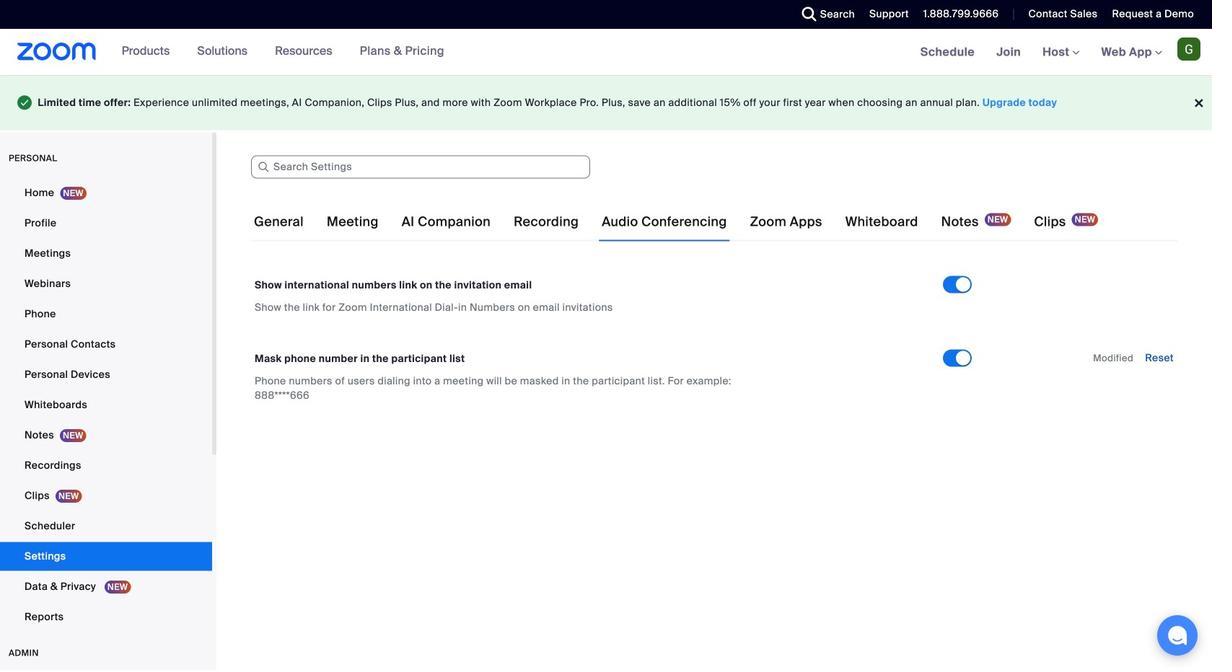 Task type: describe. For each thing, give the bounding box(es) containing it.
profile picture image
[[1177, 38, 1201, 61]]

type image
[[17, 92, 32, 113]]

personal menu menu
[[0, 179, 212, 633]]

open chat image
[[1167, 626, 1188, 646]]



Task type: vqa. For each thing, say whether or not it's contained in the screenshot.
TABS OF MY ACCOUNT SETTINGS PAGE tab list
yes



Task type: locate. For each thing, give the bounding box(es) containing it.
zoom logo image
[[17, 43, 96, 61]]

product information navigation
[[96, 29, 455, 75]]

Search Settings text field
[[251, 156, 590, 179]]

banner
[[0, 29, 1212, 76]]

footer
[[0, 75, 1212, 130]]

tabs of my account settings page tab list
[[251, 202, 1101, 242]]

meetings navigation
[[910, 29, 1212, 76]]



